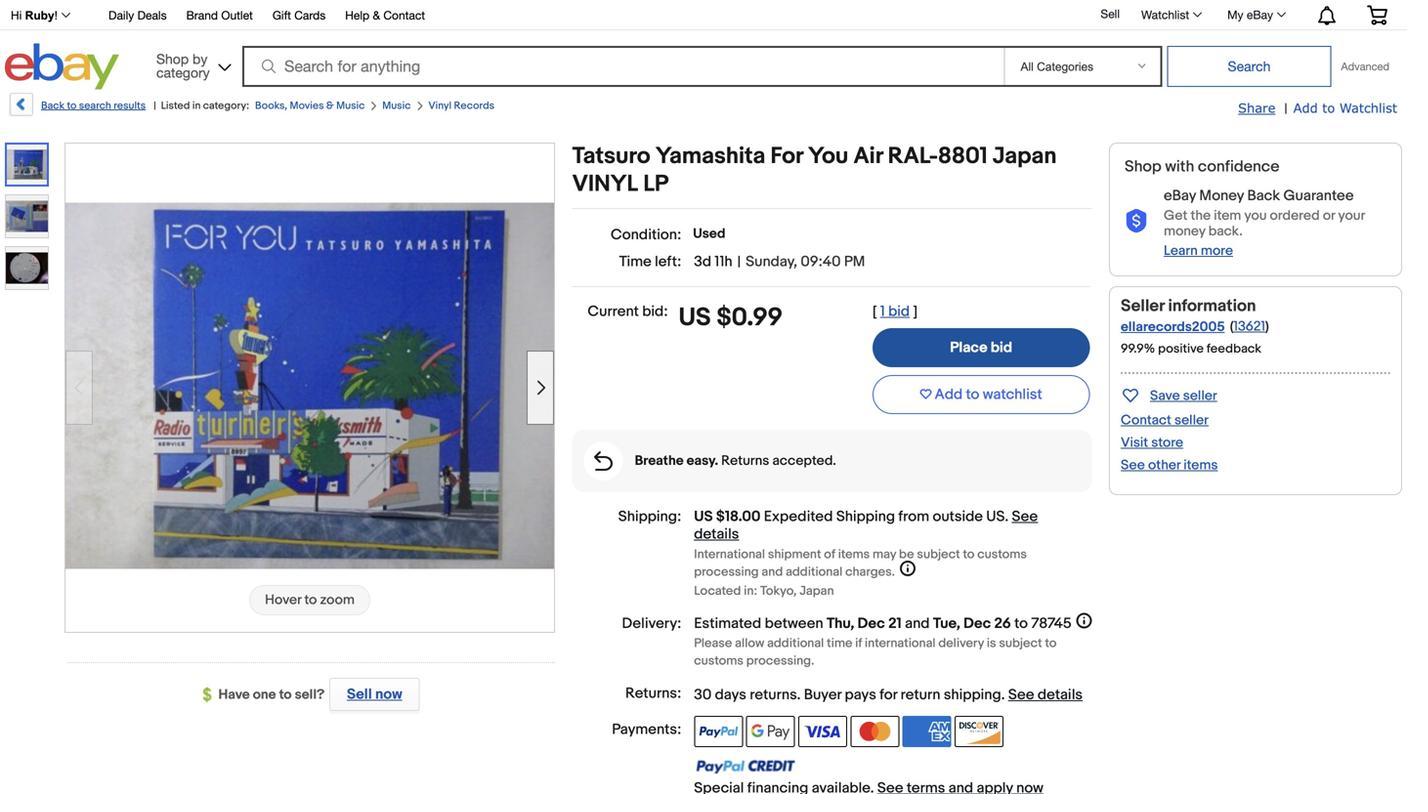 Task type: describe. For each thing, give the bounding box(es) containing it.
to inside share | add to watchlist
[[1322, 100, 1335, 115]]

| inside us $0.99 'main content'
[[737, 253, 741, 271]]

time
[[619, 253, 652, 271]]

my ebay link
[[1217, 3, 1295, 26]]

13621 link
[[1234, 318, 1265, 335]]

paypal image
[[694, 716, 743, 748]]

deals
[[137, 8, 167, 22]]

processing
[[694, 565, 759, 580]]

movies
[[290, 100, 324, 112]]

of
[[824, 547, 835, 562]]

$0.99
[[717, 303, 783, 333]]

located in: tokyo, japan
[[694, 584, 834, 599]]

yamashita
[[656, 143, 765, 171]]

26
[[994, 615, 1011, 633]]

allow
[[735, 636, 764, 651]]

us $18.00 expedited shipping from outside us .
[[694, 508, 1012, 526]]

learn more link
[[1164, 243, 1233, 259]]

japan inside tatsuro yamashita for you air ral-8801 japan vinyl lp
[[993, 143, 1057, 171]]

store
[[1151, 435, 1183, 451]]

additional inside please allow additional time if international delivery is subject to customs processing.
[[767, 636, 824, 651]]

current bid:
[[588, 303, 668, 321]]

advanced
[[1341, 60, 1390, 73]]

seller for contact
[[1175, 412, 1209, 429]]

save
[[1150, 388, 1180, 404]]

shipping:
[[618, 508, 681, 526]]

shop for shop with confidence
[[1125, 157, 1162, 176]]

ordered
[[1270, 208, 1320, 224]]

customs inside international shipment of items may be subject to customs processing and additional charges.
[[977, 547, 1027, 562]]

or
[[1323, 208, 1335, 224]]

help
[[345, 8, 370, 22]]

hi ruby !
[[11, 9, 58, 22]]

gift cards link
[[272, 5, 326, 27]]

visa image
[[798, 716, 847, 748]]

3d
[[694, 253, 711, 271]]

0 vertical spatial back
[[41, 100, 65, 112]]

0 vertical spatial see details link
[[694, 508, 1038, 543]]

picture 3 of 3 image
[[6, 247, 48, 289]]

place bid
[[950, 339, 1012, 357]]

add to watchlist
[[935, 386, 1042, 404]]

sell for sell
[[1101, 7, 1120, 21]]

accepted.
[[772, 453, 836, 470]]

see inside "see details"
[[1012, 508, 1038, 526]]

0 horizontal spatial japan
[[800, 584, 834, 599]]

place bid button
[[873, 328, 1090, 367]]

daily deals
[[108, 8, 167, 22]]

us for us $0.99
[[679, 303, 711, 333]]

us right outside
[[986, 508, 1005, 526]]

0 horizontal spatial |
[[154, 100, 156, 112]]

[
[[873, 303, 877, 321]]

picture 1 of 3 image
[[7, 145, 47, 185]]

watchlist inside "link"
[[1141, 8, 1189, 21]]

master card image
[[851, 716, 899, 748]]

1 vertical spatial see details link
[[1008, 686, 1083, 704]]

shipping
[[836, 508, 895, 526]]

1 horizontal spatial and
[[905, 615, 930, 633]]

save seller
[[1150, 388, 1217, 404]]

| listed in category:
[[154, 100, 249, 112]]

items inside international shipment of items may be subject to customs processing and additional charges.
[[838, 547, 870, 562]]

gift
[[272, 8, 291, 22]]

11h
[[715, 253, 733, 271]]

pays
[[845, 686, 876, 704]]

tue,
[[933, 615, 960, 633]]

picture 2 of 3 image
[[6, 195, 48, 237]]

13621
[[1234, 318, 1265, 335]]

daily deals link
[[108, 5, 167, 27]]

2 vertical spatial see
[[1008, 686, 1034, 704]]

with
[[1165, 157, 1194, 176]]

details inside "see details"
[[694, 526, 739, 543]]

paypal credit image
[[694, 759, 796, 775]]

from
[[898, 508, 929, 526]]

back to search results link
[[8, 93, 146, 123]]

1
[[880, 303, 885, 321]]

1 vertical spatial &
[[326, 100, 334, 112]]

used
[[693, 226, 726, 242]]

30 days returns . buyer pays for return shipping . see details
[[694, 686, 1083, 704]]

0 horizontal spatial bid
[[888, 303, 910, 321]]

records
[[454, 100, 495, 112]]

back.
[[1208, 223, 1243, 240]]

international
[[865, 636, 936, 651]]

my ebay
[[1227, 8, 1273, 21]]

vinyl records link
[[428, 100, 495, 112]]

us $0.99
[[679, 303, 783, 333]]

2 dec from the left
[[964, 615, 991, 633]]

2 music from the left
[[382, 100, 411, 112]]

please allow additional time if international delivery is subject to customs processing.
[[694, 636, 1057, 669]]

pm
[[844, 253, 865, 271]]

us for us $18.00 expedited shipping from outside us .
[[694, 508, 713, 526]]

| inside share | add to watchlist
[[1284, 101, 1287, 117]]

is
[[987, 636, 996, 651]]

tokyo,
[[760, 584, 797, 599]]

international shipment of items may be subject to customs processing and additional charges.
[[694, 547, 1027, 580]]

to right 26
[[1014, 615, 1028, 633]]

books, movies & music
[[255, 100, 365, 112]]

learn
[[1164, 243, 1198, 259]]

positive
[[1158, 341, 1204, 357]]

lp
[[643, 171, 669, 198]]

have one to sell?
[[218, 687, 325, 704]]

located
[[694, 584, 741, 599]]

money
[[1199, 187, 1244, 205]]

sunday,
[[746, 253, 797, 271]]

sell?
[[295, 687, 325, 704]]

days
[[715, 686, 746, 704]]

to right one
[[279, 687, 292, 704]]

money
[[1164, 223, 1205, 240]]

get
[[1164, 208, 1188, 224]]

add to watchlist button
[[873, 375, 1090, 414]]

returns
[[750, 686, 797, 704]]

us $0.99 main content
[[572, 143, 1094, 794]]

subject inside international shipment of items may be subject to customs processing and additional charges.
[[917, 547, 960, 562]]

international
[[694, 547, 765, 562]]

category:
[[203, 100, 249, 112]]

have
[[218, 687, 250, 704]]

condition:
[[611, 226, 681, 244]]

to left search
[[67, 100, 77, 112]]

items inside the "contact seller visit store see other items"
[[1184, 457, 1218, 474]]

time
[[827, 636, 852, 651]]



Task type: locate. For each thing, give the bounding box(es) containing it.
contact
[[383, 8, 425, 22], [1121, 412, 1172, 429]]

shop
[[156, 51, 189, 67], [1125, 157, 1162, 176]]

seller inside the "contact seller visit store see other items"
[[1175, 412, 1209, 429]]

your shopping cart image
[[1366, 5, 1389, 25]]

thu,
[[827, 615, 854, 633]]

details down 78745
[[1038, 686, 1083, 704]]

back left search
[[41, 100, 65, 112]]

bid left ]
[[888, 303, 910, 321]]

shop left by
[[156, 51, 189, 67]]

0 vertical spatial subject
[[917, 547, 960, 562]]

0 horizontal spatial back
[[41, 100, 65, 112]]

Search for anything text field
[[245, 48, 1000, 85]]

1 vertical spatial with details__icon image
[[594, 451, 613, 471]]

processing.
[[746, 654, 814, 669]]

|
[[154, 100, 156, 112], [1284, 101, 1287, 117], [737, 253, 741, 271]]

| left listed
[[154, 100, 156, 112]]

ebay inside account navigation
[[1247, 8, 1273, 21]]

customs down please
[[694, 654, 744, 669]]

additional down of
[[786, 565, 843, 580]]

1 vertical spatial details
[[1038, 686, 1083, 704]]

to down advanced link
[[1322, 100, 1335, 115]]

please
[[694, 636, 732, 651]]

additional down the between
[[767, 636, 824, 651]]

save seller button
[[1121, 384, 1217, 406]]

. right outside
[[1005, 508, 1009, 526]]

subject
[[917, 547, 960, 562], [999, 636, 1042, 651]]

japan right the tokyo,
[[800, 584, 834, 599]]

expedited
[[764, 508, 833, 526]]

items right the other
[[1184, 457, 1218, 474]]

1 vertical spatial add
[[935, 386, 963, 404]]

1 horizontal spatial bid
[[991, 339, 1012, 357]]

with details__icon image inside us $0.99 'main content'
[[594, 451, 613, 471]]

books, movies & music link
[[255, 100, 365, 112]]

us left $18.00 at the bottom of page
[[694, 508, 713, 526]]

watchlist link
[[1131, 3, 1211, 26]]

shop with confidence
[[1125, 157, 1280, 176]]

back inside 'ebay money back guarantee get the item you ordered or your money back. learn more'
[[1247, 187, 1280, 205]]

books,
[[255, 100, 287, 112]]

0 vertical spatial seller
[[1183, 388, 1217, 404]]

returns:
[[625, 685, 681, 703]]

contact up visit store link
[[1121, 412, 1172, 429]]

brand outlet link
[[186, 5, 253, 27]]

1 horizontal spatial &
[[373, 8, 380, 22]]

0 vertical spatial with details__icon image
[[1125, 209, 1148, 234]]

1 horizontal spatial contact
[[1121, 412, 1172, 429]]

None submit
[[1167, 46, 1331, 87]]

music right movies
[[336, 100, 365, 112]]

subject inside please allow additional time if international delivery is subject to customs processing.
[[999, 636, 1042, 651]]

see details link
[[694, 508, 1038, 543], [1008, 686, 1083, 704]]

item
[[1214, 208, 1241, 224]]

1 horizontal spatial add
[[1293, 100, 1318, 115]]

1 vertical spatial watchlist
[[1340, 100, 1397, 115]]

your
[[1338, 208, 1365, 224]]

30
[[694, 686, 712, 704]]

seller down 'save seller'
[[1175, 412, 1209, 429]]

american express image
[[903, 716, 952, 748]]

cards
[[294, 8, 326, 22]]

in:
[[744, 584, 757, 599]]

music left vinyl
[[382, 100, 411, 112]]

additional inside international shipment of items may be subject to customs processing and additional charges.
[[786, 565, 843, 580]]

details up "international"
[[694, 526, 739, 543]]

& right movies
[[326, 100, 334, 112]]

ebay inside 'ebay money back guarantee get the item you ordered or your money back. learn more'
[[1164, 187, 1196, 205]]

0 vertical spatial customs
[[977, 547, 1027, 562]]

1 horizontal spatial subject
[[999, 636, 1042, 651]]

0 horizontal spatial items
[[838, 547, 870, 562]]

0 horizontal spatial ebay
[[1164, 187, 1196, 205]]

1 horizontal spatial shop
[[1125, 157, 1162, 176]]

&
[[373, 8, 380, 22], [326, 100, 334, 112]]

. up discover image
[[1001, 686, 1005, 704]]

1 horizontal spatial with details__icon image
[[1125, 209, 1148, 234]]

watchlist down advanced link
[[1340, 100, 1397, 115]]

see details link down 78745
[[1008, 686, 1083, 704]]

discover image
[[955, 716, 1004, 748]]

seller for save
[[1183, 388, 1217, 404]]

delivery:
[[622, 615, 681, 633]]

by
[[193, 51, 207, 67]]

1 horizontal spatial ebay
[[1247, 8, 1273, 21]]

& inside account navigation
[[373, 8, 380, 22]]

my
[[1227, 8, 1244, 21]]

brand outlet
[[186, 8, 253, 22]]

add inside button
[[935, 386, 963, 404]]

brand
[[186, 8, 218, 22]]

dollar sign image
[[203, 688, 218, 703]]

1 horizontal spatial |
[[737, 253, 741, 271]]

| right 11h
[[737, 253, 741, 271]]

and inside international shipment of items may be subject to customs processing and additional charges.
[[762, 565, 783, 580]]

add to watchlist link
[[1293, 100, 1397, 117]]

feedback
[[1207, 341, 1262, 357]]

contact right help
[[383, 8, 425, 22]]

seller information ellarecords2005 ( 13621 ) 99.9% positive feedback
[[1121, 296, 1269, 357]]

0 vertical spatial items
[[1184, 457, 1218, 474]]

japan
[[993, 143, 1057, 171], [800, 584, 834, 599]]

results
[[114, 100, 146, 112]]

0 horizontal spatial dec
[[858, 615, 885, 633]]

seller
[[1121, 296, 1165, 317]]

back up you
[[1247, 187, 1280, 205]]

dec up is
[[964, 615, 991, 633]]

with details__icon image left get
[[1125, 209, 1148, 234]]

share
[[1238, 100, 1276, 115]]

advanced link
[[1331, 47, 1399, 86]]

1 vertical spatial items
[[838, 547, 870, 562]]

bid right place on the top of page
[[991, 339, 1012, 357]]

customs down outside
[[977, 547, 1027, 562]]

hi
[[11, 9, 22, 22]]

0 vertical spatial contact
[[383, 8, 425, 22]]

to left watchlist
[[966, 386, 980, 404]]

0 vertical spatial japan
[[993, 143, 1057, 171]]

sell left the watchlist "link"
[[1101, 7, 1120, 21]]

0 horizontal spatial sell
[[347, 686, 372, 704]]

to inside international shipment of items may be subject to customs processing and additional charges.
[[963, 547, 975, 562]]

0 vertical spatial add
[[1293, 100, 1318, 115]]

1 music from the left
[[336, 100, 365, 112]]

with details__icon image
[[1125, 209, 1148, 234], [594, 451, 613, 471]]

1 vertical spatial japan
[[800, 584, 834, 599]]

seller right save on the right
[[1183, 388, 1217, 404]]

with details__icon image left breathe
[[594, 451, 613, 471]]

shop for shop by category
[[156, 51, 189, 67]]

1 vertical spatial additional
[[767, 636, 824, 651]]

to down 78745
[[1045, 636, 1057, 651]]

shop by category
[[156, 51, 210, 81]]

share button
[[1238, 100, 1276, 117]]

you
[[1244, 208, 1267, 224]]

add right the share
[[1293, 100, 1318, 115]]

japan right 8801 in the top right of the page
[[993, 143, 1057, 171]]

and up the tokyo,
[[762, 565, 783, 580]]

return
[[901, 686, 940, 704]]

0 vertical spatial additional
[[786, 565, 843, 580]]

sell inside account navigation
[[1101, 7, 1120, 21]]

help & contact
[[345, 8, 425, 22]]

ellarecords2005 link
[[1121, 319, 1225, 336]]

. left buyer
[[797, 686, 801, 704]]

0 horizontal spatial shop
[[156, 51, 189, 67]]

1 horizontal spatial back
[[1247, 187, 1280, 205]]

dec up 'if'
[[858, 615, 885, 633]]

0 vertical spatial &
[[373, 8, 380, 22]]

bid inside button
[[991, 339, 1012, 357]]

sell
[[1101, 7, 1120, 21], [347, 686, 372, 704]]

sell now link
[[325, 678, 420, 711]]

0 vertical spatial see
[[1121, 457, 1145, 474]]

1 dec from the left
[[858, 615, 885, 633]]

0 horizontal spatial add
[[935, 386, 963, 404]]

1 vertical spatial bid
[[991, 339, 1012, 357]]

contact inside the "contact seller visit store see other items"
[[1121, 412, 1172, 429]]

1 horizontal spatial music
[[382, 100, 411, 112]]

subject down 26
[[999, 636, 1042, 651]]

ebay up get
[[1164, 187, 1196, 205]]

shop left with
[[1125, 157, 1162, 176]]

with details__icon image for breathe easy.
[[594, 451, 613, 471]]

none submit inside the shop by category banner
[[1167, 46, 1331, 87]]

music
[[336, 100, 365, 112], [382, 100, 411, 112]]

sell left now
[[347, 686, 372, 704]]

1 horizontal spatial dec
[[964, 615, 991, 633]]

1 vertical spatial shop
[[1125, 157, 1162, 176]]

78745
[[1031, 615, 1072, 633]]

0 horizontal spatial contact
[[383, 8, 425, 22]]

account navigation
[[0, 0, 1402, 30]]

with details__icon image for ebay money back guarantee
[[1125, 209, 1148, 234]]

to down outside
[[963, 547, 975, 562]]

shop inside "shop by category"
[[156, 51, 189, 67]]

| right share button
[[1284, 101, 1287, 117]]

1 vertical spatial and
[[905, 615, 930, 633]]

customs inside please allow additional time if international delivery is subject to customs processing.
[[694, 654, 744, 669]]

shipping
[[944, 686, 1001, 704]]

ebay right my
[[1247, 8, 1273, 21]]

customs
[[977, 547, 1027, 562], [694, 654, 744, 669]]

to inside button
[[966, 386, 980, 404]]

21
[[888, 615, 902, 633]]

1 vertical spatial seller
[[1175, 412, 1209, 429]]

see right shipping
[[1008, 686, 1034, 704]]

visit
[[1121, 435, 1148, 451]]

see details
[[694, 508, 1038, 543]]

items up charges. at the bottom right
[[838, 547, 870, 562]]

add inside share | add to watchlist
[[1293, 100, 1318, 115]]

)
[[1265, 318, 1269, 335]]

0 horizontal spatial with details__icon image
[[594, 451, 613, 471]]

daily
[[108, 8, 134, 22]]

0 vertical spatial shop
[[156, 51, 189, 67]]

confidence
[[1198, 157, 1280, 176]]

0 vertical spatial and
[[762, 565, 783, 580]]

0 vertical spatial bid
[[888, 303, 910, 321]]

0 vertical spatial details
[[694, 526, 739, 543]]

0 horizontal spatial watchlist
[[1141, 8, 1189, 21]]

subject right be at the right bottom of the page
[[917, 547, 960, 562]]

watchlist inside share | add to watchlist
[[1340, 100, 1397, 115]]

1 vertical spatial ebay
[[1164, 187, 1196, 205]]

back to search results
[[41, 100, 146, 112]]

estimated between thu, dec 21 and tue, dec 26 to 78745
[[694, 615, 1072, 633]]

add down place on the top of page
[[935, 386, 963, 404]]

see inside the "contact seller visit store see other items"
[[1121, 457, 1145, 474]]

1 horizontal spatial items
[[1184, 457, 1218, 474]]

watchlist right sell link at the top right of page
[[1141, 8, 1189, 21]]

breathe
[[635, 453, 684, 470]]

see right outside
[[1012, 508, 1038, 526]]

see down "visit"
[[1121, 457, 1145, 474]]

outside
[[933, 508, 983, 526]]

sell now
[[347, 686, 402, 704]]

information
[[1168, 296, 1256, 317]]

between
[[765, 615, 823, 633]]

sell for sell now
[[347, 686, 372, 704]]

1 vertical spatial contact
[[1121, 412, 1172, 429]]

shop by category banner
[[0, 0, 1402, 95]]

0 vertical spatial ebay
[[1247, 8, 1273, 21]]

1 vertical spatial subject
[[999, 636, 1042, 651]]

ral-
[[888, 143, 938, 171]]

air
[[854, 143, 883, 171]]

more
[[1201, 243, 1233, 259]]

1 vertical spatial sell
[[347, 686, 372, 704]]

sell link
[[1092, 7, 1129, 21]]

for
[[771, 143, 803, 171]]

0 horizontal spatial details
[[694, 526, 739, 543]]

0 horizontal spatial customs
[[694, 654, 744, 669]]

us right bid:
[[679, 303, 711, 333]]

be
[[899, 547, 914, 562]]

1 horizontal spatial japan
[[993, 143, 1057, 171]]

0 vertical spatial watchlist
[[1141, 8, 1189, 21]]

seller inside button
[[1183, 388, 1217, 404]]

1 horizontal spatial details
[[1038, 686, 1083, 704]]

google pay image
[[746, 716, 795, 748]]

0 horizontal spatial subject
[[917, 547, 960, 562]]

contact seller link
[[1121, 412, 1209, 429]]

you
[[808, 143, 848, 171]]

contact inside account navigation
[[383, 8, 425, 22]]

0 horizontal spatial and
[[762, 565, 783, 580]]

music link
[[382, 100, 411, 112]]

1 vertical spatial see
[[1012, 508, 1038, 526]]

1 vertical spatial back
[[1247, 187, 1280, 205]]

tatsuro yamashita for you air ral-8801 japan  vinyl lp - picture 1 of 3 image
[[65, 203, 554, 569]]

charges.
[[845, 565, 895, 580]]

0 horizontal spatial music
[[336, 100, 365, 112]]

1 horizontal spatial watchlist
[[1340, 100, 1397, 115]]

2 horizontal spatial |
[[1284, 101, 1287, 117]]

shipment
[[768, 547, 821, 562]]

vinyl records
[[428, 100, 495, 112]]

1 horizontal spatial customs
[[977, 547, 1027, 562]]

& right help
[[373, 8, 380, 22]]

1 vertical spatial customs
[[694, 654, 744, 669]]

see details link up may
[[694, 508, 1038, 543]]

1 horizontal spatial sell
[[1101, 7, 1120, 21]]

0 vertical spatial sell
[[1101, 7, 1120, 21]]

and right '21'
[[905, 615, 930, 633]]

to inside please allow additional time if international delivery is subject to customs processing.
[[1045, 636, 1057, 651]]

watchlist
[[983, 386, 1042, 404]]

other
[[1148, 457, 1181, 474]]

easy.
[[687, 453, 718, 470]]

left:
[[655, 253, 681, 271]]

0 horizontal spatial &
[[326, 100, 334, 112]]



Task type: vqa. For each thing, say whether or not it's contained in the screenshot.
the rightmost |
yes



